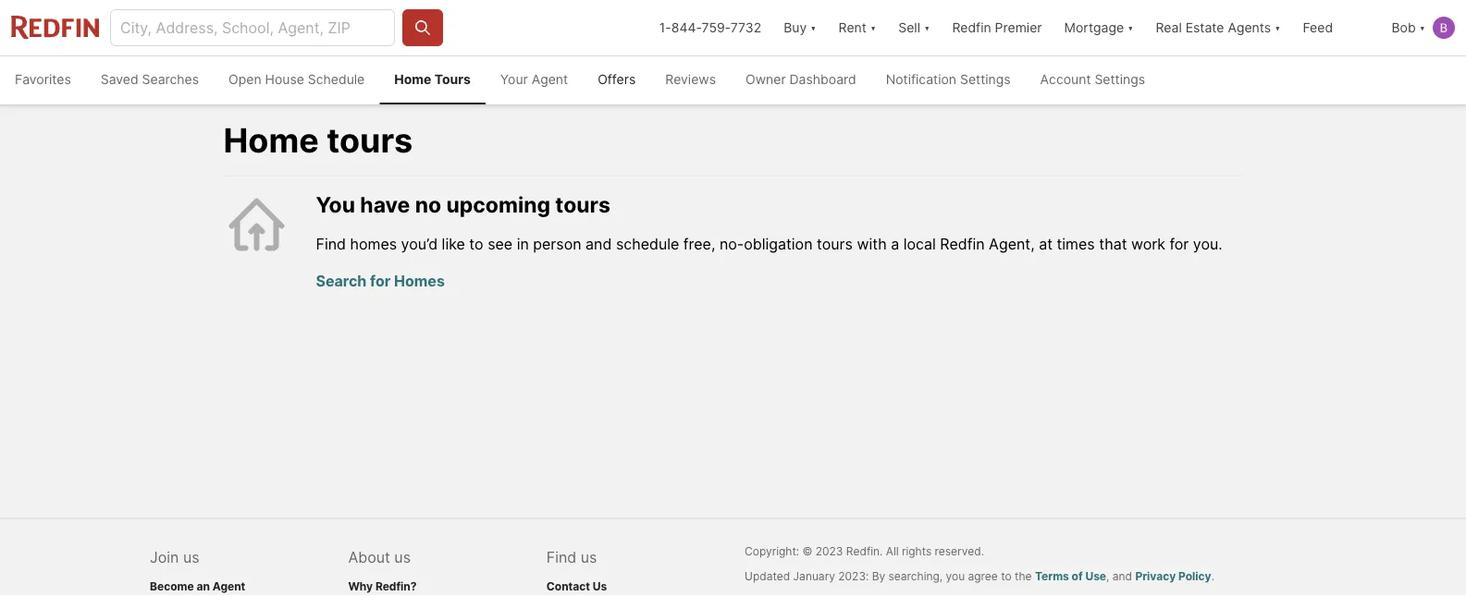 Task type: vqa. For each thing, say whether or not it's contained in the screenshot.


Task type: describe. For each thing, give the bounding box(es) containing it.
agents
[[1229, 20, 1272, 36]]

bob
[[1392, 20, 1417, 36]]

an
[[197, 580, 210, 593]]

sell ▾ button
[[888, 0, 942, 56]]

homes
[[394, 272, 445, 290]]

reserved.
[[935, 545, 985, 559]]

us for join us
[[183, 549, 200, 567]]

home tours
[[224, 120, 413, 160]]

estate
[[1186, 20, 1225, 36]]

real
[[1156, 20, 1183, 36]]

search for homes
[[316, 272, 445, 290]]

redfin inside redfin premier 'button'
[[953, 20, 992, 36]]

of
[[1072, 570, 1083, 584]]

search
[[316, 272, 367, 290]]

join
[[150, 549, 179, 567]]

work
[[1132, 235, 1166, 253]]

find for find homes you'd like to see in person and schedule free, no-obligation tours with a local redfin agent, at times that work for you.
[[316, 235, 346, 253]]

notification settings link
[[872, 56, 1026, 105]]

policy
[[1179, 570, 1212, 584]]

your agent
[[501, 72, 568, 87]]

rent
[[839, 20, 867, 36]]

updated
[[745, 570, 791, 584]]

feed
[[1303, 20, 1334, 36]]

favorites link
[[0, 56, 86, 105]]

mortgage ▾ button
[[1054, 0, 1145, 56]]

about us
[[348, 549, 411, 567]]

all
[[886, 545, 899, 559]]

,
[[1107, 570, 1110, 584]]

become an agent
[[150, 580, 246, 593]]

notification settings
[[886, 72, 1011, 87]]

account settings
[[1041, 72, 1146, 87]]

mortgage
[[1065, 20, 1125, 36]]

terms of use link
[[1036, 570, 1107, 584]]

0 horizontal spatial and
[[586, 235, 612, 253]]

have
[[360, 192, 410, 217]]

january
[[794, 570, 836, 584]]

saved
[[101, 72, 138, 87]]

reviews
[[666, 72, 716, 87]]

▾ inside dropdown button
[[1275, 20, 1281, 36]]

7732
[[731, 20, 762, 36]]

sell
[[899, 20, 921, 36]]

you
[[946, 570, 965, 584]]

updated january 2023: by searching, you agree to the terms of use , and privacy policy .
[[745, 570, 1215, 584]]

real estate agents ▾
[[1156, 20, 1281, 36]]

feed button
[[1292, 0, 1381, 56]]

1 vertical spatial redfin
[[941, 235, 985, 253]]

that
[[1100, 235, 1128, 253]]

see
[[488, 235, 513, 253]]

owner dashboard
[[746, 72, 857, 87]]

settings for notification settings
[[961, 72, 1011, 87]]

bob ▾
[[1392, 20, 1426, 36]]

in
[[517, 235, 529, 253]]

schedule
[[308, 72, 365, 87]]

home for home tours
[[224, 120, 319, 160]]

searches
[[142, 72, 199, 87]]

0 vertical spatial for
[[1170, 235, 1190, 253]]

owner
[[746, 72, 786, 87]]

by
[[872, 570, 886, 584]]

find us
[[547, 549, 597, 567]]

1-
[[660, 20, 672, 36]]

house
[[265, 72, 304, 87]]

copyright:
[[745, 545, 800, 559]]

buy ▾
[[784, 20, 817, 36]]

▾ for sell ▾
[[924, 20, 930, 36]]

premier
[[995, 20, 1043, 36]]

mortgage ▾
[[1065, 20, 1134, 36]]

times
[[1057, 235, 1095, 253]]

use
[[1086, 570, 1107, 584]]

tours
[[435, 72, 471, 87]]

you.
[[1194, 235, 1223, 253]]

City, Address, School, Agent, ZIP search field
[[110, 9, 395, 46]]

copyright: © 2023 redfin. all rights reserved.
[[745, 545, 985, 559]]

you
[[316, 192, 355, 217]]

saved searches
[[101, 72, 199, 87]]

why
[[348, 580, 373, 593]]

1 horizontal spatial agent
[[532, 72, 568, 87]]

why redfin? button
[[348, 580, 417, 593]]

redfin.
[[847, 545, 883, 559]]

person
[[533, 235, 582, 253]]



Task type: locate. For each thing, give the bounding box(es) containing it.
you have no upcoming tours
[[316, 192, 611, 217]]

0 vertical spatial to
[[470, 235, 484, 253]]

1 vertical spatial and
[[1113, 570, 1133, 584]]

obligation
[[744, 235, 813, 253]]

redfin premier
[[953, 20, 1043, 36]]

and right person
[[586, 235, 612, 253]]

account
[[1041, 72, 1092, 87]]

homes
[[350, 235, 397, 253]]

us for find us
[[581, 549, 597, 567]]

©
[[803, 545, 813, 559]]

redfin right "local"
[[941, 235, 985, 253]]

sell ▾ button
[[899, 0, 930, 56]]

to left the the
[[1002, 570, 1012, 584]]

tours up the have
[[327, 120, 413, 160]]

2 us from the left
[[395, 549, 411, 567]]

and
[[586, 235, 612, 253], [1113, 570, 1133, 584]]

mortgage ▾ button
[[1065, 0, 1134, 56]]

6 ▾ from the left
[[1420, 20, 1426, 36]]

1 vertical spatial tours
[[556, 192, 611, 217]]

settings for account settings
[[1095, 72, 1146, 87]]

0 vertical spatial agent
[[532, 72, 568, 87]]

us
[[183, 549, 200, 567], [395, 549, 411, 567], [581, 549, 597, 567]]

settings right account
[[1095, 72, 1146, 87]]

reviews link
[[651, 56, 731, 105]]

1 vertical spatial find
[[547, 549, 577, 567]]

upcoming
[[446, 192, 551, 217]]

0 vertical spatial home
[[395, 72, 432, 87]]

become an agent button
[[150, 580, 246, 593]]

0 horizontal spatial find
[[316, 235, 346, 253]]

▾ right buy
[[811, 20, 817, 36]]

2023:
[[839, 570, 869, 584]]

1 horizontal spatial to
[[1002, 570, 1012, 584]]

find up search
[[316, 235, 346, 253]]

1 horizontal spatial for
[[1170, 235, 1190, 253]]

favorites
[[15, 72, 71, 87]]

1 vertical spatial home
[[224, 120, 319, 160]]

contact
[[547, 580, 590, 593]]

redfin?
[[376, 580, 417, 593]]

.
[[1212, 570, 1215, 584]]

buy ▾ button
[[784, 0, 817, 56]]

▾ right agents
[[1275, 20, 1281, 36]]

real estate agents ▾ button
[[1145, 0, 1292, 56]]

tours
[[327, 120, 413, 160], [556, 192, 611, 217], [817, 235, 853, 253]]

1 vertical spatial agent
[[213, 580, 246, 593]]

▾ for rent ▾
[[871, 20, 877, 36]]

join us
[[150, 549, 200, 567]]

3 ▾ from the left
[[924, 20, 930, 36]]

user photo image
[[1434, 17, 1456, 39]]

searching,
[[889, 570, 943, 584]]

us right join
[[183, 549, 200, 567]]

contact us
[[547, 580, 607, 593]]

find up contact in the bottom left of the page
[[547, 549, 577, 567]]

local
[[904, 235, 936, 253]]

home tours link
[[380, 56, 486, 105]]

0 horizontal spatial settings
[[961, 72, 1011, 87]]

open house schedule
[[229, 72, 365, 87]]

no
[[415, 192, 442, 217]]

0 vertical spatial redfin
[[953, 20, 992, 36]]

tours left with
[[817, 235, 853, 253]]

▾ right rent
[[871, 20, 877, 36]]

rent ▾ button
[[839, 0, 877, 56]]

0 vertical spatial and
[[586, 235, 612, 253]]

4 ▾ from the left
[[1128, 20, 1134, 36]]

home down house
[[224, 120, 319, 160]]

1 horizontal spatial tours
[[556, 192, 611, 217]]

1 horizontal spatial find
[[547, 549, 577, 567]]

find for find us
[[547, 549, 577, 567]]

sell ▾
[[899, 20, 930, 36]]

▾ right bob
[[1420, 20, 1426, 36]]

privacy
[[1136, 570, 1176, 584]]

0 horizontal spatial to
[[470, 235, 484, 253]]

buy
[[784, 20, 807, 36]]

0 horizontal spatial us
[[183, 549, 200, 567]]

terms
[[1036, 570, 1070, 584]]

your agent link
[[486, 56, 583, 105]]

1 vertical spatial for
[[370, 272, 391, 290]]

us up redfin?
[[395, 549, 411, 567]]

0 horizontal spatial home
[[224, 120, 319, 160]]

1 vertical spatial to
[[1002, 570, 1012, 584]]

and right ,
[[1113, 570, 1133, 584]]

about
[[348, 549, 390, 567]]

find homes you'd like to see in person and schedule free, no-obligation tours with a local redfin agent, at times that work for you.
[[316, 235, 1223, 253]]

2023
[[816, 545, 844, 559]]

settings down redfin premier
[[961, 72, 1011, 87]]

us up us
[[581, 549, 597, 567]]

no-
[[720, 235, 744, 253]]

▾ right mortgage
[[1128, 20, 1134, 36]]

redfin
[[953, 20, 992, 36], [941, 235, 985, 253]]

submit search image
[[414, 19, 432, 37]]

3 us from the left
[[581, 549, 597, 567]]

to
[[470, 235, 484, 253], [1002, 570, 1012, 584]]

agent,
[[989, 235, 1035, 253]]

real estate agents ▾ link
[[1156, 0, 1281, 56]]

offers
[[598, 72, 636, 87]]

5 ▾ from the left
[[1275, 20, 1281, 36]]

1 horizontal spatial settings
[[1095, 72, 1146, 87]]

2 horizontal spatial tours
[[817, 235, 853, 253]]

the
[[1015, 570, 1032, 584]]

home for home tours
[[395, 72, 432, 87]]

privacy policy link
[[1136, 570, 1212, 584]]

0 vertical spatial tours
[[327, 120, 413, 160]]

home left tours
[[395, 72, 432, 87]]

rent ▾ button
[[828, 0, 888, 56]]

1 settings from the left
[[961, 72, 1011, 87]]

0 vertical spatial find
[[316, 235, 346, 253]]

0 horizontal spatial for
[[370, 272, 391, 290]]

2 settings from the left
[[1095, 72, 1146, 87]]

1 horizontal spatial us
[[395, 549, 411, 567]]

us for about us
[[395, 549, 411, 567]]

for left you.
[[1170, 235, 1190, 253]]

us
[[593, 580, 607, 593]]

0 horizontal spatial agent
[[213, 580, 246, 593]]

2 vertical spatial tours
[[817, 235, 853, 253]]

1 horizontal spatial home
[[395, 72, 432, 87]]

▾ right sell
[[924, 20, 930, 36]]

for down homes
[[370, 272, 391, 290]]

844-
[[672, 20, 702, 36]]

1-844-759-7732 link
[[660, 20, 762, 36]]

agent right your
[[532, 72, 568, 87]]

owner dashboard link
[[731, 56, 872, 105]]

like
[[442, 235, 465, 253]]

1 us from the left
[[183, 549, 200, 567]]

tours up person
[[556, 192, 611, 217]]

home
[[395, 72, 432, 87], [224, 120, 319, 160]]

▾ for mortgage ▾
[[1128, 20, 1134, 36]]

open
[[229, 72, 262, 87]]

saved searches link
[[86, 56, 214, 105]]

▾ for buy ▾
[[811, 20, 817, 36]]

to right like
[[470, 235, 484, 253]]

1 ▾ from the left
[[811, 20, 817, 36]]

redfin premier button
[[942, 0, 1054, 56]]

▾ for bob ▾
[[1420, 20, 1426, 36]]

notification
[[886, 72, 957, 87]]

agent right an
[[213, 580, 246, 593]]

buy ▾ button
[[773, 0, 828, 56]]

2 horizontal spatial us
[[581, 549, 597, 567]]

you'd
[[401, 235, 438, 253]]

agree
[[969, 570, 998, 584]]

free,
[[684, 235, 716, 253]]

2 ▾ from the left
[[871, 20, 877, 36]]

rights
[[902, 545, 932, 559]]

0 horizontal spatial tours
[[327, 120, 413, 160]]

1 horizontal spatial and
[[1113, 570, 1133, 584]]

schedule
[[616, 235, 680, 253]]

redfin left premier
[[953, 20, 992, 36]]



